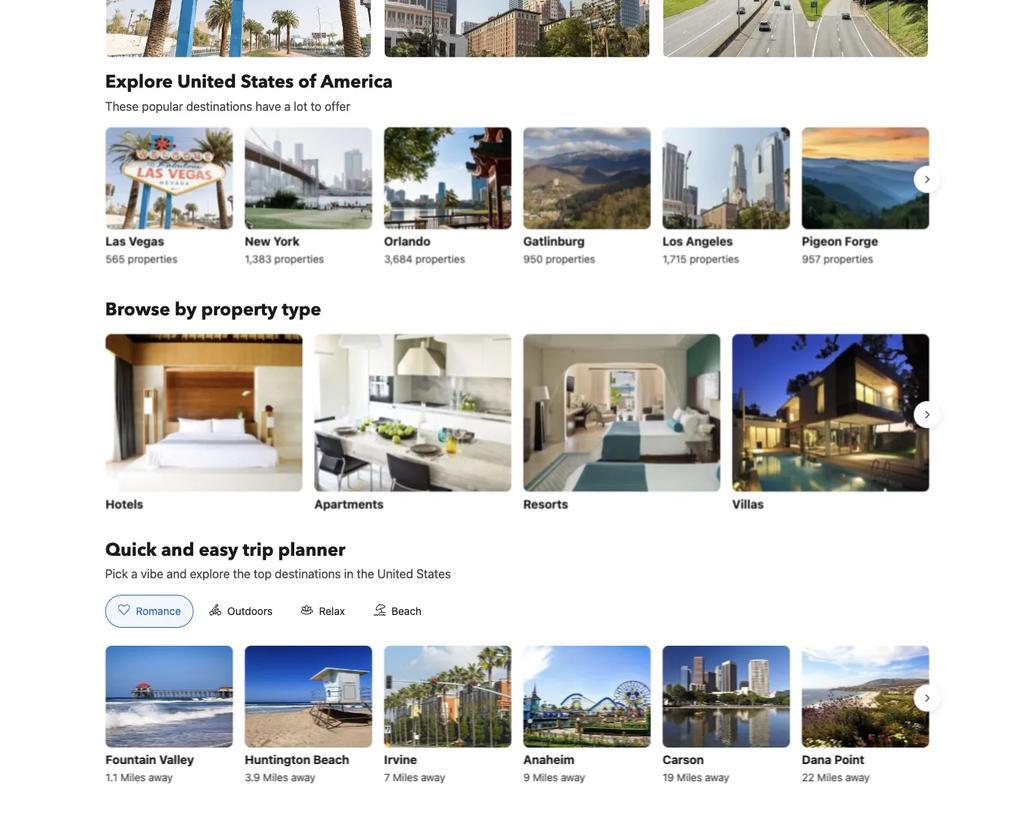 Task type: locate. For each thing, give the bounding box(es) containing it.
4 properties from the left
[[546, 252, 595, 265]]

a
[[284, 99, 291, 113], [131, 567, 138, 581]]

and right vibe
[[167, 567, 187, 581]]

1 horizontal spatial a
[[284, 99, 291, 113]]

resorts link
[[523, 334, 720, 514]]

3 region from the top
[[93, 640, 941, 793]]

irvine
[[384, 752, 417, 767]]

a inside explore united states of america these popular destinations have a lot to offer
[[284, 99, 291, 113]]

5 properties from the left
[[690, 252, 739, 265]]

6 away from the left
[[845, 771, 870, 784]]

0 vertical spatial region
[[93, 121, 941, 274]]

4 miles from the left
[[533, 771, 558, 784]]

0 horizontal spatial a
[[131, 567, 138, 581]]

0 vertical spatial united
[[177, 70, 236, 94]]

3 away from the left
[[421, 771, 445, 784]]

away inside dana point 22 miles away
[[845, 771, 870, 784]]

destinations down planner
[[275, 567, 341, 581]]

away
[[148, 771, 173, 784], [291, 771, 315, 784], [421, 771, 445, 784], [561, 771, 585, 784], [705, 771, 729, 784], [845, 771, 870, 784]]

properties down forge
[[824, 252, 873, 265]]

miles down huntington
[[263, 771, 288, 784]]

beach
[[392, 605, 422, 617], [313, 752, 349, 767]]

6 miles from the left
[[817, 771, 843, 784]]

miles
[[120, 771, 145, 784], [263, 771, 288, 784], [393, 771, 418, 784], [533, 771, 558, 784], [677, 771, 702, 784], [817, 771, 843, 784]]

1 horizontal spatial beach
[[392, 605, 422, 617]]

region containing las vegas
[[93, 121, 941, 274]]

0 horizontal spatial the
[[233, 567, 251, 581]]

5 away from the left
[[705, 771, 729, 784]]

explore
[[190, 567, 230, 581]]

los
[[663, 234, 683, 248]]

fountain valley 1.1 miles away
[[105, 752, 194, 784]]

the
[[233, 567, 251, 581], [357, 567, 374, 581]]

the right in
[[357, 567, 374, 581]]

0 vertical spatial a
[[284, 99, 291, 113]]

5 miles from the left
[[677, 771, 702, 784]]

and up vibe
[[161, 537, 194, 562]]

1,383
[[245, 252, 271, 265]]

property
[[201, 297, 278, 322]]

properties down york
[[274, 252, 324, 265]]

destinations left the have
[[186, 99, 252, 113]]

browse
[[105, 297, 170, 322]]

properties down gatlinburg
[[546, 252, 595, 265]]

tab list
[[93, 595, 447, 628]]

2 vertical spatial region
[[93, 640, 941, 793]]

properties inside orlando 3,684 properties
[[415, 252, 465, 265]]

states up the have
[[241, 70, 294, 94]]

popular
[[142, 99, 183, 113]]

0 horizontal spatial beach
[[313, 752, 349, 767]]

destinations
[[186, 99, 252, 113], [275, 567, 341, 581]]

carson
[[663, 752, 704, 767]]

1 horizontal spatial destinations
[[275, 567, 341, 581]]

properties down angeles
[[690, 252, 739, 265]]

0 vertical spatial states
[[241, 70, 294, 94]]

2 miles from the left
[[263, 771, 288, 784]]

anaheim
[[523, 752, 574, 767]]

19
[[663, 771, 674, 784]]

7
[[384, 771, 390, 784]]

states inside explore united states of america these popular destinations have a lot to offer
[[241, 70, 294, 94]]

2 the from the left
[[357, 567, 374, 581]]

new york 1,383 properties
[[245, 234, 324, 265]]

united
[[177, 70, 236, 94], [378, 567, 413, 581]]

and
[[161, 537, 194, 562], [167, 567, 187, 581]]

0 horizontal spatial states
[[241, 70, 294, 94]]

a left lot on the top left
[[284, 99, 291, 113]]

miles right 22
[[817, 771, 843, 784]]

1 vertical spatial a
[[131, 567, 138, 581]]

irvine 7 miles away
[[384, 752, 445, 784]]

1 region from the top
[[93, 121, 941, 274]]

1 vertical spatial destinations
[[275, 567, 341, 581]]

1 horizontal spatial the
[[357, 567, 374, 581]]

properties down the orlando
[[415, 252, 465, 265]]

villas
[[732, 496, 764, 510]]

2 away from the left
[[291, 771, 315, 784]]

0 vertical spatial destinations
[[186, 99, 252, 113]]

2 properties from the left
[[274, 252, 324, 265]]

properties inside los angeles 1,715 properties
[[690, 252, 739, 265]]

1 vertical spatial states
[[417, 567, 451, 581]]

1 vertical spatial region
[[93, 328, 941, 520]]

beach right relax
[[392, 605, 422, 617]]

1 miles from the left
[[120, 771, 145, 784]]

region containing fountain valley
[[93, 640, 941, 793]]

1 away from the left
[[148, 771, 173, 784]]

properties down vegas
[[127, 252, 177, 265]]

properties inside gatlinburg 950 properties
[[546, 252, 595, 265]]

las vegas 565 properties
[[105, 234, 177, 265]]

beach inside huntington beach 3.9 miles away
[[313, 752, 349, 767]]

apartments link
[[314, 334, 511, 514]]

miles right 7
[[393, 771, 418, 784]]

miles inside anaheim 9 miles away
[[533, 771, 558, 784]]

properties for pigeon forge
[[824, 252, 873, 265]]

offer
[[325, 99, 351, 113]]

these
[[105, 99, 139, 113]]

away down point
[[845, 771, 870, 784]]

1 horizontal spatial states
[[417, 567, 451, 581]]

states up beach button
[[417, 567, 451, 581]]

dana point 22 miles away
[[802, 752, 870, 784]]

2 region from the top
[[93, 328, 941, 520]]

away inside irvine 7 miles away
[[421, 771, 445, 784]]

region
[[93, 121, 941, 274], [93, 328, 941, 520], [93, 640, 941, 793]]

properties inside new york 1,383 properties
[[274, 252, 324, 265]]

gatlinburg
[[523, 234, 585, 248]]

properties inside las vegas 565 properties
[[127, 252, 177, 265]]

united up popular
[[177, 70, 236, 94]]

destinations inside 'quick and easy trip planner pick a vibe and explore the top destinations in the united states'
[[275, 567, 341, 581]]

states inside 'quick and easy trip planner pick a vibe and explore the top destinations in the united states'
[[417, 567, 451, 581]]

explore
[[105, 70, 173, 94]]

beach right huntington
[[313, 752, 349, 767]]

away down valley
[[148, 771, 173, 784]]

away right 19
[[705, 771, 729, 784]]

away inside fountain valley 1.1 miles away
[[148, 771, 173, 784]]

away right 7
[[421, 771, 445, 784]]

1 vertical spatial united
[[378, 567, 413, 581]]

0 horizontal spatial united
[[177, 70, 236, 94]]

3.9
[[245, 771, 260, 784]]

states
[[241, 70, 294, 94], [417, 567, 451, 581]]

valley
[[159, 752, 194, 767]]

1 horizontal spatial united
[[378, 567, 413, 581]]

1,715
[[663, 252, 687, 265]]

properties for new york
[[274, 252, 324, 265]]

browse by property type
[[105, 297, 321, 322]]

the left the top
[[233, 567, 251, 581]]

miles down the fountain
[[120, 771, 145, 784]]

3 properties from the left
[[415, 252, 465, 265]]

villas link
[[732, 334, 929, 514]]

type
[[282, 297, 321, 322]]

away down huntington
[[291, 771, 315, 784]]

easy
[[199, 537, 238, 562]]

vibe
[[141, 567, 163, 581]]

united up beach button
[[378, 567, 413, 581]]

region containing hotels
[[93, 328, 941, 520]]

a inside 'quick and easy trip planner pick a vibe and explore the top destinations in the united states'
[[131, 567, 138, 581]]

carson 19 miles away
[[663, 752, 729, 784]]

a left vibe
[[131, 567, 138, 581]]

1 vertical spatial beach
[[313, 752, 349, 767]]

miles down 'carson'
[[677, 771, 702, 784]]

top
[[254, 567, 272, 581]]

3 miles from the left
[[393, 771, 418, 784]]

new
[[245, 234, 270, 248]]

away down anaheim
[[561, 771, 585, 784]]

properties
[[127, 252, 177, 265], [274, 252, 324, 265], [415, 252, 465, 265], [546, 252, 595, 265], [690, 252, 739, 265], [824, 252, 873, 265]]

fountain
[[105, 752, 156, 767]]

miles down anaheim
[[533, 771, 558, 784]]

6 properties from the left
[[824, 252, 873, 265]]

0 vertical spatial beach
[[392, 605, 422, 617]]

hotels link
[[105, 334, 302, 514]]

4 away from the left
[[561, 771, 585, 784]]

properties inside pigeon forge 957 properties
[[824, 252, 873, 265]]

0 horizontal spatial destinations
[[186, 99, 252, 113]]

1 properties from the left
[[127, 252, 177, 265]]



Task type: vqa. For each thing, say whether or not it's contained in the screenshot.
your associated with longest
no



Task type: describe. For each thing, give the bounding box(es) containing it.
properties for las vegas
[[127, 252, 177, 265]]

lot
[[294, 99, 308, 113]]

trip
[[243, 537, 274, 562]]

tab list containing romance
[[93, 595, 447, 628]]

united inside 'quick and easy trip planner pick a vibe and explore the top destinations in the united states'
[[378, 567, 413, 581]]

in
[[344, 567, 354, 581]]

pigeon forge 957 properties
[[802, 234, 878, 265]]

quick
[[105, 537, 157, 562]]

destinations inside explore united states of america these popular destinations have a lot to offer
[[186, 99, 252, 113]]

have
[[256, 99, 281, 113]]

by
[[175, 297, 197, 322]]

las
[[105, 234, 126, 248]]

los angeles 1,715 properties
[[663, 234, 739, 265]]

miles inside irvine 7 miles away
[[393, 771, 418, 784]]

relax button
[[288, 595, 358, 628]]

america
[[321, 70, 393, 94]]

beach button
[[361, 595, 435, 628]]

pick
[[105, 567, 128, 581]]

united inside explore united states of america these popular destinations have a lot to offer
[[177, 70, 236, 94]]

vegas
[[128, 234, 164, 248]]

of
[[298, 70, 317, 94]]

romance button
[[105, 595, 194, 628]]

orlando
[[384, 234, 430, 248]]

1 vertical spatial and
[[167, 567, 187, 581]]

outdoors
[[227, 605, 273, 617]]

angeles
[[686, 234, 733, 248]]

apartments
[[314, 496, 383, 510]]

1 the from the left
[[233, 567, 251, 581]]

orlando 3,684 properties
[[384, 234, 465, 265]]

miles inside the carson 19 miles away
[[677, 771, 702, 784]]

miles inside dana point 22 miles away
[[817, 771, 843, 784]]

9
[[523, 771, 530, 784]]

950
[[523, 252, 543, 265]]

planner
[[278, 537, 346, 562]]

gatlinburg 950 properties
[[523, 234, 595, 265]]

outdoors button
[[197, 595, 285, 628]]

957
[[802, 252, 821, 265]]

pigeon
[[802, 234, 842, 248]]

explore united states of america these popular destinations have a lot to offer
[[105, 70, 393, 113]]

away inside the carson 19 miles away
[[705, 771, 729, 784]]

away inside huntington beach 3.9 miles away
[[291, 771, 315, 784]]

hotels
[[105, 496, 143, 510]]

quick and easy trip planner pick a vibe and explore the top destinations in the united states
[[105, 537, 451, 581]]

miles inside fountain valley 1.1 miles away
[[120, 771, 145, 784]]

point
[[834, 752, 864, 767]]

dana
[[802, 752, 832, 767]]

565
[[105, 252, 125, 265]]

beach inside beach button
[[392, 605, 422, 617]]

huntington beach 3.9 miles away
[[245, 752, 349, 784]]

miles inside huntington beach 3.9 miles away
[[263, 771, 288, 784]]

york
[[273, 234, 299, 248]]

relax
[[319, 605, 345, 617]]

huntington
[[245, 752, 310, 767]]

22
[[802, 771, 814, 784]]

3,684
[[384, 252, 412, 265]]

resorts
[[523, 496, 568, 510]]

romance
[[136, 605, 181, 617]]

forge
[[845, 234, 878, 248]]

away inside anaheim 9 miles away
[[561, 771, 585, 784]]

anaheim 9 miles away
[[523, 752, 585, 784]]

properties for los angeles
[[690, 252, 739, 265]]

to
[[311, 99, 322, 113]]

1.1
[[105, 771, 117, 784]]

0 vertical spatial and
[[161, 537, 194, 562]]



